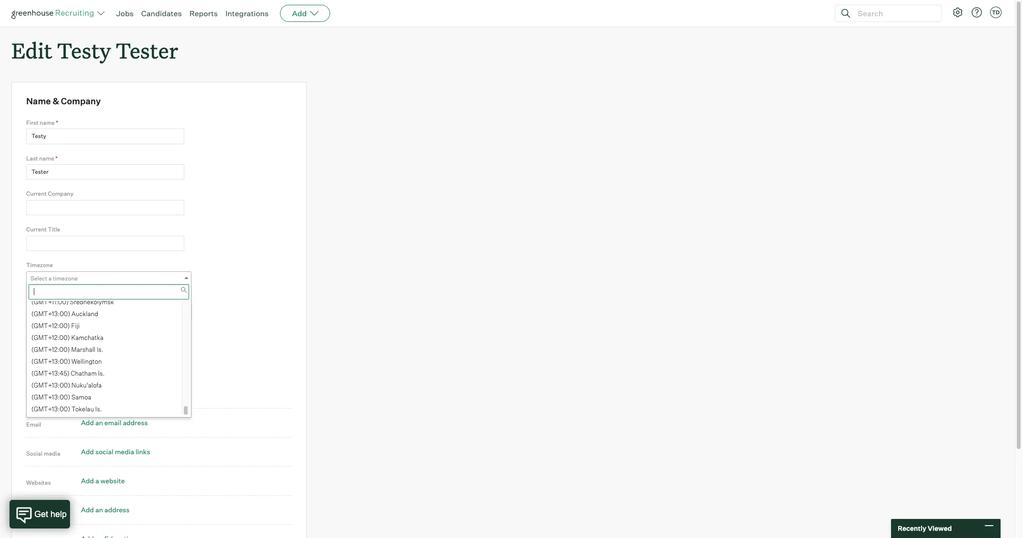 Task type: locate. For each thing, give the bounding box(es) containing it.
edit
[[11, 36, 52, 64]]

*
[[56, 119, 58, 126], [55, 155, 58, 162], [26, 331, 28, 338]]

add an address link
[[81, 506, 130, 514]]

first
[[26, 119, 38, 126]]

integrations link
[[225, 9, 269, 18]]

media
[[115, 448, 134, 456], [44, 450, 60, 457]]

company up title at the top
[[48, 190, 73, 197]]

* for first name *
[[56, 119, 58, 126]]

address down website
[[104, 506, 130, 514]]

name right last
[[39, 155, 54, 162]]

add for add
[[292, 9, 307, 18]]

0 vertical spatial an
[[95, 419, 103, 427]]

an left email
[[95, 419, 103, 427]]

(gmt+11:00)
[[31, 298, 69, 306]]

an
[[95, 419, 103, 427], [95, 506, 103, 514]]

2 vertical spatial is.
[[95, 405, 102, 413]]

website
[[100, 477, 125, 485]]

current for current title
[[26, 226, 47, 233]]

required
[[35, 331, 59, 338]]

configure image
[[952, 7, 964, 18]]

(gmt+11:00) srednekolymsk (gmt+13:00) auckland (gmt+12:00) fiji (gmt+12:00) kamchatka (gmt+12:00) marshall is. (gmt+13:00) wellington (gmt+13:45) chatham is. (gmt+13:00) nuku'alofa (gmt+13:00) samoa (gmt+13:00) tokelau is.
[[31, 298, 114, 413]]

is. right marshall
[[97, 346, 103, 354]]

social
[[95, 448, 113, 456]]

2 current from the top
[[26, 226, 47, 233]]

current down last
[[26, 190, 47, 197]]

integrations
[[225, 9, 269, 18]]

* left = at the bottom of the page
[[26, 331, 28, 338]]

a left website
[[95, 477, 99, 485]]

(gmt+13:45)
[[31, 370, 70, 377]]

None text field
[[26, 129, 184, 144], [26, 164, 184, 180], [29, 284, 189, 300], [26, 129, 184, 144], [26, 164, 184, 180], [29, 284, 189, 300]]

1 vertical spatial a
[[95, 390, 99, 398]]

add an email address link
[[81, 419, 148, 427]]

1 current from the top
[[26, 190, 47, 197]]

0 vertical spatial address
[[123, 419, 148, 427]]

a
[[49, 275, 52, 282], [95, 390, 99, 398], [95, 477, 99, 485]]

(gmt+13:00)
[[31, 310, 70, 318], [31, 358, 70, 365], [31, 382, 70, 389], [31, 394, 70, 401], [31, 405, 70, 413]]

a for website
[[95, 477, 99, 485]]

1 vertical spatial *
[[55, 155, 58, 162]]

an for email
[[95, 419, 103, 427]]

1 vertical spatial an
[[95, 506, 103, 514]]

a left phone at the left
[[95, 390, 99, 398]]

name right first
[[40, 119, 55, 126]]

1 vertical spatial company
[[48, 190, 73, 197]]

0 vertical spatial (gmt+12:00)
[[31, 322, 70, 330]]

address
[[123, 419, 148, 427], [104, 506, 130, 514]]

links
[[136, 448, 150, 456]]

add
[[292, 9, 307, 18], [81, 390, 94, 398], [81, 419, 94, 427], [81, 448, 94, 456], [81, 477, 94, 485], [81, 506, 94, 514]]

* inside the '* = required'
[[26, 331, 28, 338]]

websites
[[26, 479, 51, 486]]

add for add an email address
[[81, 419, 94, 427]]

timezone
[[53, 275, 78, 282]]

srednekolymsk
[[70, 298, 114, 306]]

candidates
[[141, 9, 182, 18]]

add social media links link
[[81, 448, 150, 456]]

address right email
[[123, 419, 148, 427]]

address
[[26, 508, 49, 516]]

0 vertical spatial a
[[49, 275, 52, 282]]

select a timezone
[[30, 275, 78, 282]]

is.
[[97, 346, 103, 354], [98, 370, 105, 377], [95, 405, 102, 413]]

1 vertical spatial (gmt+12:00)
[[31, 334, 70, 342]]

2 vertical spatial (gmt+12:00)
[[31, 346, 70, 354]]

2 an from the top
[[95, 506, 103, 514]]

* for last name *
[[55, 155, 58, 162]]

0 vertical spatial *
[[56, 119, 58, 126]]

* down &
[[56, 119, 58, 126]]

(gmt+12:00)
[[31, 322, 70, 330], [31, 334, 70, 342], [31, 346, 70, 354]]

2 vertical spatial *
[[26, 331, 28, 338]]

td button
[[990, 7, 1002, 18]]

add for add a website
[[81, 477, 94, 485]]

current
[[26, 190, 47, 197], [26, 226, 47, 233]]

is. right chatham
[[98, 370, 105, 377]]

company right &
[[61, 96, 101, 106]]

2 (gmt+12:00) from the top
[[31, 334, 70, 342]]

1 vertical spatial current
[[26, 226, 47, 233]]

current left title at the top
[[26, 226, 47, 233]]

media right the social
[[44, 450, 60, 457]]

a right select
[[49, 275, 52, 282]]

tester
[[116, 36, 178, 64]]

add inside add popup button
[[292, 9, 307, 18]]

wellington
[[72, 358, 102, 365]]

1 an from the top
[[95, 419, 103, 427]]

add button
[[280, 5, 330, 22]]

company
[[61, 96, 101, 106], [48, 190, 73, 197]]

* right last
[[55, 155, 58, 162]]

1 vertical spatial address
[[104, 506, 130, 514]]

name for last
[[39, 155, 54, 162]]

is. right the tokelau
[[95, 405, 102, 413]]

name & company
[[26, 96, 101, 106]]

edit testy tester
[[11, 36, 178, 64]]

current for current company
[[26, 190, 47, 197]]

tags
[[55, 294, 68, 301]]

1 (gmt+13:00) from the top
[[31, 310, 70, 318]]

None text field
[[26, 200, 184, 215], [26, 236, 184, 251], [27, 304, 189, 320], [26, 200, 184, 215], [26, 236, 184, 251], [27, 304, 189, 320]]

1 vertical spatial name
[[39, 155, 54, 162]]

media left links
[[115, 448, 134, 456]]

nuku'alofa
[[72, 382, 102, 389]]

an down add a website link
[[95, 506, 103, 514]]

name
[[26, 96, 51, 106]]

4 (gmt+13:00) from the top
[[31, 394, 70, 401]]

viewed
[[928, 525, 952, 533]]

0 vertical spatial current
[[26, 190, 47, 197]]

2 vertical spatial a
[[95, 477, 99, 485]]

0 vertical spatial name
[[40, 119, 55, 126]]

name
[[40, 119, 55, 126], [39, 155, 54, 162]]



Task type: vqa. For each thing, say whether or not it's contained in the screenshot.


Task type: describe. For each thing, give the bounding box(es) containing it.
marshall
[[71, 346, 95, 354]]

&
[[53, 96, 59, 106]]

tokelau
[[72, 405, 94, 413]]

3 (gmt+12:00) from the top
[[31, 346, 70, 354]]

add a website link
[[81, 477, 125, 485]]

a for timezone
[[49, 275, 52, 282]]

candidate
[[26, 294, 54, 301]]

add a website
[[81, 477, 125, 485]]

current title
[[26, 226, 60, 233]]

td
[[992, 9, 1000, 16]]

reports
[[189, 9, 218, 18]]

kamchatka
[[71, 334, 103, 342]]

samoa
[[72, 394, 91, 401]]

a for phone
[[95, 390, 99, 398]]

2 (gmt+13:00) from the top
[[31, 358, 70, 365]]

add an address
[[81, 506, 130, 514]]

add a phone number
[[81, 390, 146, 398]]

candidate tags
[[26, 294, 68, 301]]

add a phone number link
[[81, 390, 146, 398]]

number
[[122, 390, 146, 398]]

jobs link
[[116, 9, 134, 18]]

candidates link
[[141, 9, 182, 18]]

jobs
[[116, 9, 134, 18]]

5 (gmt+13:00) from the top
[[31, 405, 70, 413]]

1 horizontal spatial media
[[115, 448, 134, 456]]

* = required
[[26, 331, 59, 338]]

=
[[30, 331, 34, 338]]

reports link
[[189, 9, 218, 18]]

email
[[104, 419, 121, 427]]

add for add a phone number
[[81, 390, 94, 398]]

chatham
[[71, 370, 97, 377]]

title
[[48, 226, 60, 233]]

add social media links
[[81, 448, 150, 456]]

Search text field
[[855, 6, 933, 20]]

select
[[30, 275, 47, 282]]

0 vertical spatial is.
[[97, 346, 103, 354]]

select a timezone link
[[26, 271, 191, 285]]

social media
[[26, 450, 60, 457]]

timezone
[[26, 262, 53, 269]]

1 (gmt+12:00) from the top
[[31, 322, 70, 330]]

td button
[[988, 5, 1004, 20]]

first name *
[[26, 119, 58, 126]]

testy
[[57, 36, 111, 64]]

greenhouse recruiting image
[[11, 8, 97, 19]]

add for add an address
[[81, 506, 94, 514]]

email
[[26, 421, 41, 428]]

name for first
[[40, 119, 55, 126]]

last
[[26, 155, 38, 162]]

0 vertical spatial company
[[61, 96, 101, 106]]

recently viewed
[[898, 525, 952, 533]]

3 (gmt+13:00) from the top
[[31, 382, 70, 389]]

info
[[26, 362, 42, 373]]

add for add social media links
[[81, 448, 94, 456]]

recently
[[898, 525, 926, 533]]

auckland
[[72, 310, 98, 318]]

add an email address
[[81, 419, 148, 427]]

fiji
[[71, 322, 80, 330]]

phone
[[26, 392, 43, 399]]

phone
[[100, 390, 120, 398]]

1 vertical spatial is.
[[98, 370, 105, 377]]

social
[[26, 450, 42, 457]]

0 horizontal spatial media
[[44, 450, 60, 457]]

last name *
[[26, 155, 58, 162]]

current company
[[26, 190, 73, 197]]

an for address
[[95, 506, 103, 514]]



